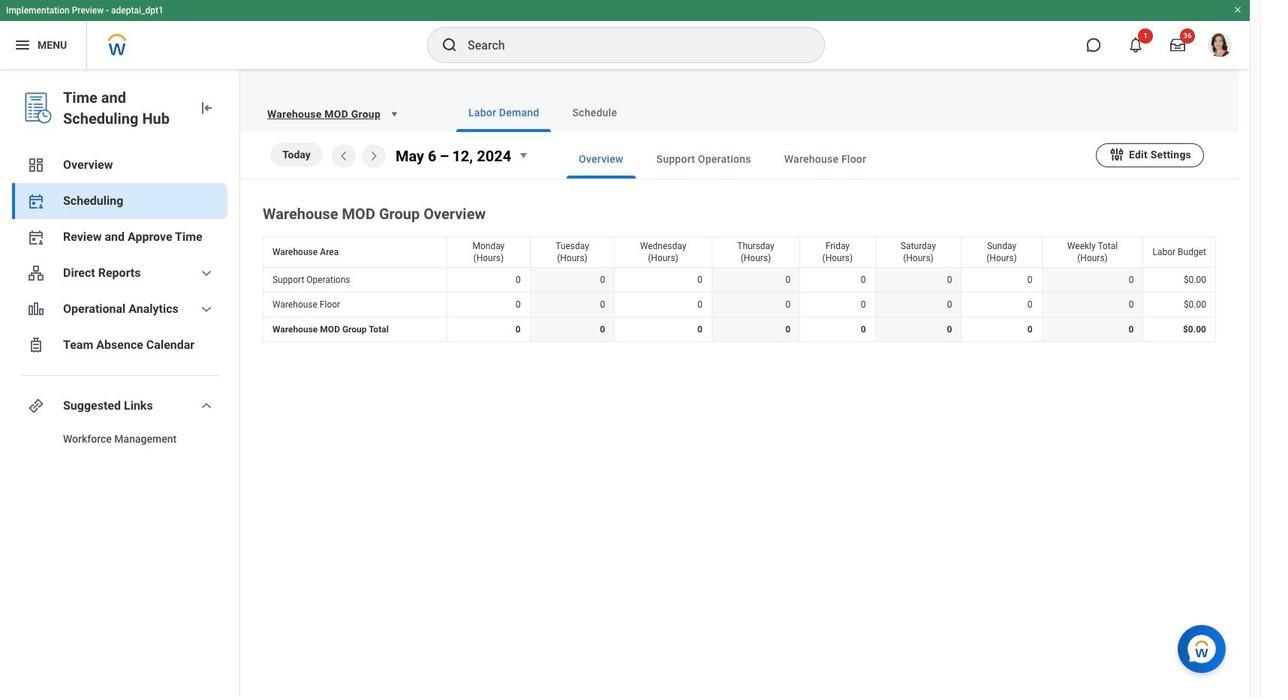 Task type: vqa. For each thing, say whether or not it's contained in the screenshot.
calendar user solid ICON
yes



Task type: describe. For each thing, give the bounding box(es) containing it.
time and scheduling hub element
[[63, 87, 185, 129]]

configure image
[[1109, 146, 1125, 163]]

calendar user solid image
[[27, 228, 45, 246]]

justify image
[[14, 36, 32, 54]]

caret down small image
[[514, 146, 532, 164]]

Search Workday  search field
[[468, 29, 793, 62]]

task timeoff image
[[27, 336, 45, 354]]

calendar user solid image
[[27, 192, 45, 210]]

chevron down small image for the chart image
[[197, 300, 215, 318]]

navigation pane region
[[0, 69, 240, 697]]

1 vertical spatial tab list
[[537, 140, 1096, 179]]

0 vertical spatial tab list
[[426, 93, 1221, 132]]

transformation import image
[[197, 99, 215, 117]]

chevron left small image
[[335, 147, 353, 165]]

close environment banner image
[[1233, 5, 1242, 14]]



Task type: locate. For each thing, give the bounding box(es) containing it.
profile logan mcneil image
[[1208, 33, 1232, 60]]

banner
[[0, 0, 1250, 69]]

view team image
[[27, 264, 45, 282]]

notifications large image
[[1128, 38, 1143, 53]]

chevron down small image for view team icon at the left top of page
[[197, 264, 215, 282]]

0 vertical spatial chevron down small image
[[197, 264, 215, 282]]

2 chevron down small image from the top
[[197, 300, 215, 318]]

dashboard image
[[27, 156, 45, 174]]

1 vertical spatial chevron down small image
[[197, 300, 215, 318]]

tab panel
[[240, 132, 1239, 345]]

chevron down small image
[[197, 264, 215, 282], [197, 300, 215, 318]]

1 chevron down small image from the top
[[197, 264, 215, 282]]

inbox large image
[[1170, 38, 1185, 53]]

chart image
[[27, 300, 45, 318]]

link image
[[27, 397, 45, 415]]

tab list
[[426, 93, 1221, 132], [537, 140, 1096, 179]]

chevron down small image
[[197, 397, 215, 415]]

caret down small image
[[387, 107, 402, 122]]

chevron right small image
[[365, 147, 383, 165]]

search image
[[441, 36, 459, 54]]



